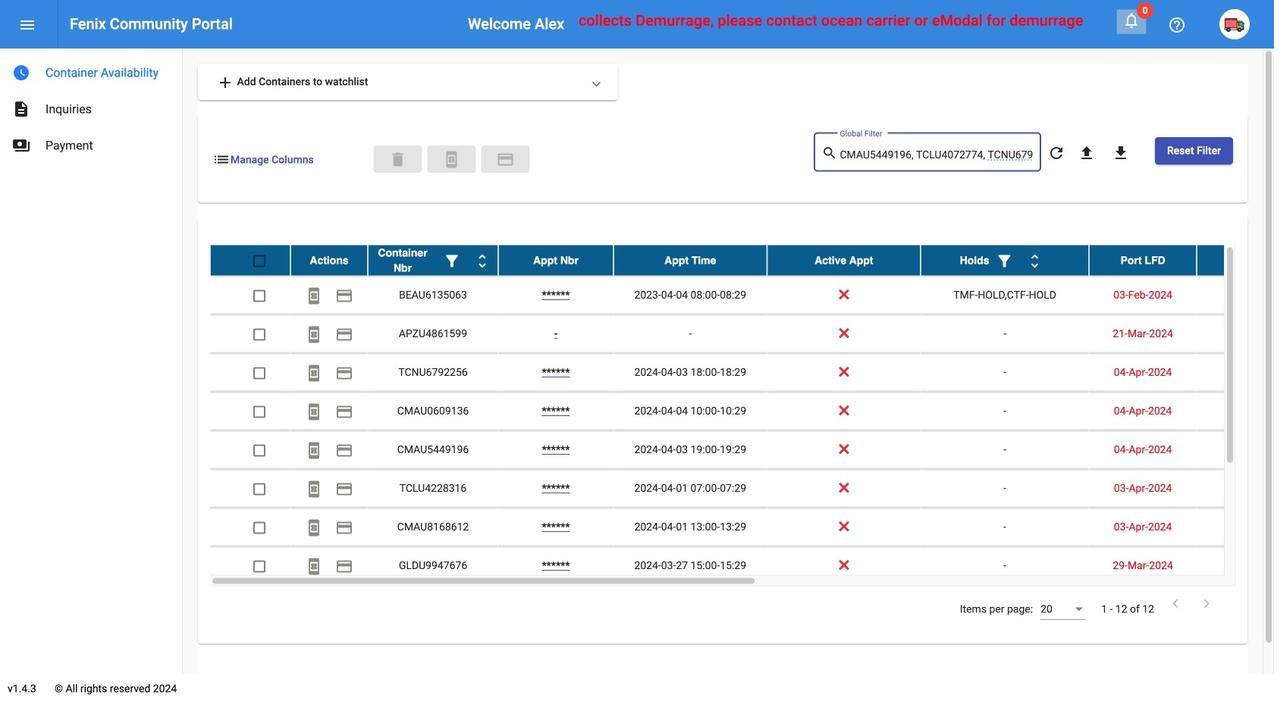 Task type: describe. For each thing, give the bounding box(es) containing it.
7 row from the top
[[210, 470, 1275, 509]]

8 column header from the left
[[1197, 245, 1275, 276]]

6 column header from the left
[[921, 245, 1090, 276]]

cell for 2nd row from the top of the page
[[1197, 277, 1275, 315]]

5 column header from the left
[[767, 245, 921, 276]]

cell for fourth row from the top
[[1197, 354, 1275, 392]]

4 column header from the left
[[614, 245, 767, 276]]

delete image
[[389, 151, 407, 169]]

Global Watchlist Filter field
[[840, 149, 1034, 161]]

4 row from the top
[[210, 354, 1275, 393]]

3 row from the top
[[210, 315, 1275, 354]]

cell for second row from the bottom of the page
[[1197, 509, 1275, 547]]

3 column header from the left
[[498, 245, 614, 276]]

cell for seventh row from the bottom
[[1197, 315, 1275, 353]]

1 column header from the left
[[291, 245, 368, 276]]

2 row from the top
[[210, 277, 1275, 315]]



Task type: locate. For each thing, give the bounding box(es) containing it.
8 cell from the top
[[1197, 547, 1275, 585]]

2 column header from the left
[[368, 245, 498, 276]]

7 column header from the left
[[1090, 245, 1197, 276]]

9 row from the top
[[210, 547, 1275, 586]]

7 cell from the top
[[1197, 509, 1275, 547]]

2 cell from the top
[[1197, 315, 1275, 353]]

cell
[[1197, 277, 1275, 315], [1197, 315, 1275, 353], [1197, 354, 1275, 392], [1197, 393, 1275, 431], [1197, 431, 1275, 469], [1197, 470, 1275, 508], [1197, 509, 1275, 547], [1197, 547, 1275, 585]]

no color image
[[12, 64, 30, 82], [216, 73, 234, 92], [12, 137, 30, 155], [1078, 144, 1096, 162], [822, 145, 840, 163], [473, 252, 492, 270], [996, 252, 1014, 270], [1026, 252, 1044, 270], [305, 287, 323, 305], [335, 287, 354, 305], [305, 326, 323, 344], [305, 364, 323, 383], [335, 364, 354, 383], [335, 481, 354, 499], [305, 519, 323, 537], [305, 558, 323, 576]]

1 row from the top
[[210, 245, 1275, 277]]

8 row from the top
[[210, 509, 1275, 547]]

cell for third row from the bottom
[[1197, 470, 1275, 508]]

4 cell from the top
[[1197, 393, 1275, 431]]

cell for 5th row from the top
[[1197, 393, 1275, 431]]

3 cell from the top
[[1197, 354, 1275, 392]]

grid
[[210, 245, 1275, 587]]

6 cell from the top
[[1197, 470, 1275, 508]]

5 cell from the top
[[1197, 431, 1275, 469]]

no color image
[[1123, 11, 1141, 30], [18, 16, 36, 34], [1168, 16, 1187, 34], [12, 100, 30, 118], [1048, 144, 1066, 162], [1112, 144, 1130, 162], [212, 151, 231, 169], [443, 151, 461, 169], [497, 151, 515, 169], [443, 252, 461, 270], [335, 326, 354, 344], [305, 403, 323, 421], [335, 403, 354, 421], [305, 442, 323, 460], [335, 442, 354, 460], [305, 481, 323, 499], [335, 519, 354, 537], [335, 558, 354, 576], [1167, 595, 1185, 613], [1198, 595, 1216, 613]]

cell for sixth row from the top of the page
[[1197, 431, 1275, 469]]

1 cell from the top
[[1197, 277, 1275, 315]]

row
[[210, 245, 1275, 277], [210, 277, 1275, 315], [210, 315, 1275, 354], [210, 354, 1275, 393], [210, 393, 1275, 431], [210, 431, 1275, 470], [210, 470, 1275, 509], [210, 509, 1275, 547], [210, 547, 1275, 586]]

cell for first row from the bottom
[[1197, 547, 1275, 585]]

5 row from the top
[[210, 393, 1275, 431]]

6 row from the top
[[210, 431, 1275, 470]]

navigation
[[0, 49, 182, 164]]

column header
[[291, 245, 368, 276], [368, 245, 498, 276], [498, 245, 614, 276], [614, 245, 767, 276], [767, 245, 921, 276], [921, 245, 1090, 276], [1090, 245, 1197, 276], [1197, 245, 1275, 276]]



